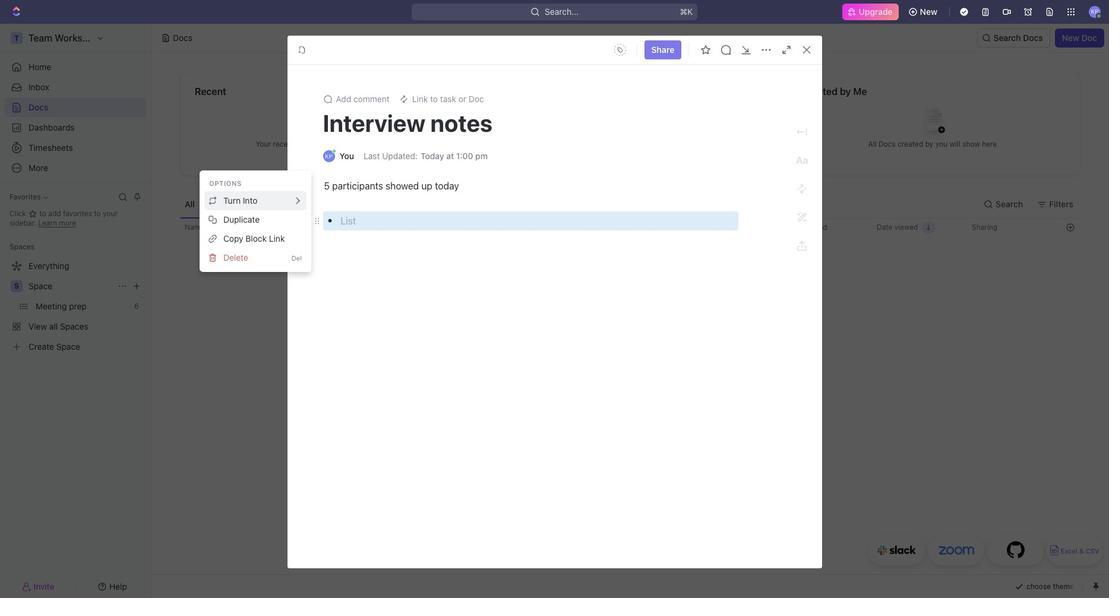 Task type: vqa. For each thing, say whether or not it's contained in the screenshot.
Generic Name's Workspace, , element
no



Task type: locate. For each thing, give the bounding box(es) containing it.
search...
[[545, 7, 579, 17]]

0 horizontal spatial show
[[361, 139, 379, 148]]

1 to from the left
[[40, 209, 46, 218]]

all docs created by you will show here.
[[868, 139, 999, 148]]

will
[[349, 139, 359, 148], [950, 139, 961, 148]]

0 horizontal spatial new
[[920, 7, 938, 17]]

interview notes
[[323, 109, 493, 137]]

space, , element
[[11, 280, 23, 292]]

new left doc
[[1062, 33, 1080, 43]]

all button
[[180, 190, 199, 218]]

updated
[[800, 223, 827, 232]]

by
[[840, 86, 851, 97], [925, 139, 934, 148]]

new right upgrade
[[920, 7, 938, 17]]

by left you
[[925, 139, 934, 148]]

1 vertical spatial row
[[180, 282, 1081, 439]]

new inside button
[[920, 7, 938, 17]]

s
[[14, 282, 19, 291]]

learn more link
[[38, 219, 76, 228]]

1 vertical spatial new
[[1062, 33, 1080, 43]]

copy
[[223, 233, 243, 244]]

last
[[364, 151, 380, 161]]

timesheets
[[29, 143, 73, 153]]

row containing name
[[180, 218, 1081, 237]]

docs
[[173, 33, 193, 43], [1023, 33, 1043, 43], [29, 102, 48, 112], [329, 139, 347, 148], [879, 139, 896, 148], [221, 199, 241, 209]]

0 vertical spatial new
[[920, 7, 938, 17]]

invite user image
[[22, 581, 31, 592]]

turn into button
[[204, 191, 307, 210]]

created
[[898, 139, 923, 148]]

1 show from the left
[[361, 139, 379, 148]]

duplicate button
[[204, 210, 307, 229]]

2 date from the left
[[877, 223, 893, 232]]

show
[[361, 139, 379, 148], [963, 139, 980, 148]]

all inside button
[[185, 199, 195, 209]]

duplicate
[[223, 214, 260, 225]]

1 vertical spatial by
[[925, 139, 934, 148]]

2 row from the top
[[180, 282, 1081, 439]]

click
[[10, 209, 28, 218]]

1:00
[[456, 151, 473, 161]]

here.
[[381, 139, 398, 148], [982, 139, 999, 148]]

search for search docs
[[994, 33, 1021, 43]]

sidebar navigation
[[0, 24, 152, 598]]

0 horizontal spatial date
[[782, 223, 798, 232]]

upgrade
[[859, 7, 893, 17]]

created by me
[[802, 86, 867, 97]]

delete
[[223, 252, 248, 263]]

notes
[[431, 109, 493, 137]]

1 horizontal spatial all
[[868, 139, 877, 148]]

dashboards link
[[5, 118, 146, 137]]

1 horizontal spatial to
[[94, 209, 101, 218]]

shared button
[[248, 190, 285, 218]]

date for date updated
[[782, 223, 798, 232]]

updated:
[[382, 151, 418, 161]]

0 horizontal spatial all
[[185, 199, 195, 209]]

2 to from the left
[[94, 209, 101, 218]]

copy block link button
[[204, 229, 307, 248]]

to up learn
[[40, 209, 46, 218]]

0 vertical spatial all
[[868, 139, 877, 148]]

add
[[48, 209, 61, 218]]

will right you
[[950, 139, 961, 148]]

favorites button
[[5, 190, 53, 204]]

1 horizontal spatial will
[[950, 139, 961, 148]]

row
[[180, 218, 1081, 237], [180, 282, 1081, 439]]

comment
[[354, 94, 390, 104]]

1 vertical spatial all
[[185, 199, 195, 209]]

table
[[180, 218, 1081, 439]]

⌘k
[[680, 7, 693, 17]]

0 vertical spatial row
[[180, 218, 1081, 237]]

will down interview
[[349, 139, 359, 148]]

show up last
[[361, 139, 379, 148]]

new doc
[[1062, 33, 1097, 43]]

options
[[209, 179, 242, 187]]

0 horizontal spatial here.
[[381, 139, 398, 148]]

1 horizontal spatial show
[[963, 139, 980, 148]]

learn
[[38, 219, 57, 228]]

1 row from the top
[[180, 218, 1081, 237]]

recently
[[273, 139, 300, 148]]

new
[[920, 7, 938, 17], [1062, 33, 1080, 43]]

date for date viewed
[[877, 223, 893, 232]]

0 vertical spatial search
[[994, 33, 1021, 43]]

tab list
[[180, 190, 474, 218]]

timesheets link
[[5, 138, 146, 157]]

interview
[[323, 109, 426, 137]]

1 date from the left
[[782, 223, 798, 232]]

add comment
[[336, 94, 390, 104]]

table containing name
[[180, 218, 1081, 439]]

0 horizontal spatial to
[[40, 209, 46, 218]]

sidebar.
[[10, 219, 36, 228]]

docs link
[[5, 98, 146, 117]]

new for new doc
[[1062, 33, 1080, 43]]

here. up updated:
[[381, 139, 398, 148]]

pm
[[475, 151, 488, 161]]

all left my
[[185, 199, 195, 209]]

1 horizontal spatial date
[[877, 223, 893, 232]]

1 horizontal spatial by
[[925, 139, 934, 148]]

to left your
[[94, 209, 101, 218]]

by left me
[[840, 86, 851, 97]]

date viewed
[[877, 223, 918, 232]]

date updated button
[[775, 218, 835, 237]]

show right you
[[963, 139, 980, 148]]

1 horizontal spatial here.
[[982, 139, 999, 148]]

invite button
[[5, 578, 72, 595]]

date left updated
[[782, 223, 798, 232]]

1 vertical spatial search
[[996, 199, 1023, 209]]

learn more
[[38, 219, 76, 228]]

1 horizontal spatial new
[[1062, 33, 1080, 43]]

here. right you
[[982, 139, 999, 148]]

all left created
[[868, 139, 877, 148]]

date updated
[[782, 223, 827, 232]]

no created by me docs image
[[910, 99, 958, 146]]

date left viewed
[[877, 223, 893, 232]]

0 vertical spatial by
[[840, 86, 851, 97]]

new for new
[[920, 7, 938, 17]]

excel & csv
[[1061, 547, 1099, 555]]

participants
[[332, 181, 383, 191]]

new inside button
[[1062, 33, 1080, 43]]

date
[[782, 223, 798, 232], [877, 223, 893, 232]]

to
[[40, 209, 46, 218], [94, 209, 101, 218]]

recent
[[195, 86, 226, 97]]

0 horizontal spatial will
[[349, 139, 359, 148]]



Task type: describe. For each thing, give the bounding box(es) containing it.
space link
[[29, 277, 113, 296]]

last updated: today at 1:00 pm
[[364, 151, 488, 161]]

5 participants showed up today
[[324, 181, 459, 191]]

new button
[[903, 2, 945, 21]]

search for search
[[996, 199, 1023, 209]]

excel & csv link
[[1047, 536, 1103, 566]]

my
[[207, 199, 218, 209]]

2 will from the left
[[950, 139, 961, 148]]

more
[[59, 219, 76, 228]]

home
[[29, 62, 51, 72]]

inbox link
[[5, 78, 146, 97]]

link
[[269, 233, 285, 244]]

private button
[[287, 190, 324, 218]]

2 show from the left
[[963, 139, 980, 148]]

your
[[256, 139, 271, 148]]

shared
[[252, 199, 280, 209]]

opened
[[302, 139, 327, 148]]

del
[[292, 254, 302, 262]]

turn into
[[223, 195, 258, 206]]

your
[[103, 209, 118, 218]]

favorites
[[10, 192, 41, 201]]

favorites
[[63, 209, 92, 218]]

sharing
[[972, 223, 998, 232]]

my docs
[[207, 199, 241, 209]]

location
[[525, 223, 554, 232]]

tags
[[644, 223, 660, 232]]

tab list containing all
[[180, 190, 474, 218]]

me
[[853, 86, 867, 97]]

all for all docs created by you will show here.
[[868, 139, 877, 148]]

search docs
[[994, 33, 1043, 43]]

no recent docs image
[[303, 99, 351, 146]]

date viewed button
[[870, 218, 942, 237]]

your recently opened docs will show here.
[[256, 139, 398, 148]]

share
[[651, 45, 675, 55]]

my docs button
[[202, 190, 245, 218]]

created
[[802, 86, 838, 97]]

5
[[324, 181, 330, 191]]

name
[[185, 223, 204, 232]]

new doc button
[[1055, 29, 1104, 48]]

0 horizontal spatial by
[[840, 86, 851, 97]]

spaces
[[10, 242, 35, 251]]

viewed
[[895, 223, 918, 232]]

up
[[422, 181, 432, 191]]

space
[[29, 281, 52, 291]]

at
[[446, 151, 454, 161]]

1 here. from the left
[[381, 139, 398, 148]]

turn
[[223, 195, 241, 206]]

2 here. from the left
[[982, 139, 999, 148]]

home link
[[5, 58, 146, 77]]

inbox
[[29, 82, 49, 92]]

csv
[[1086, 547, 1099, 555]]

invite
[[34, 581, 54, 591]]

today
[[421, 151, 444, 161]]

all for all
[[185, 199, 195, 209]]

into
[[243, 195, 258, 206]]

add
[[336, 94, 351, 104]]

&
[[1079, 547, 1084, 555]]

doc
[[1082, 33, 1097, 43]]

private
[[292, 199, 320, 209]]

upgrade link
[[842, 4, 899, 20]]

copy block link
[[223, 233, 285, 244]]

1 will from the left
[[349, 139, 359, 148]]

dashboards
[[29, 122, 75, 132]]

to add favorites to your sidebar.
[[10, 209, 118, 228]]

search docs button
[[977, 29, 1050, 48]]

block
[[246, 233, 267, 244]]

docs inside sidebar navigation
[[29, 102, 48, 112]]

showed
[[386, 181, 419, 191]]

today
[[435, 181, 459, 191]]

excel
[[1061, 547, 1078, 555]]

search button
[[979, 195, 1030, 214]]



